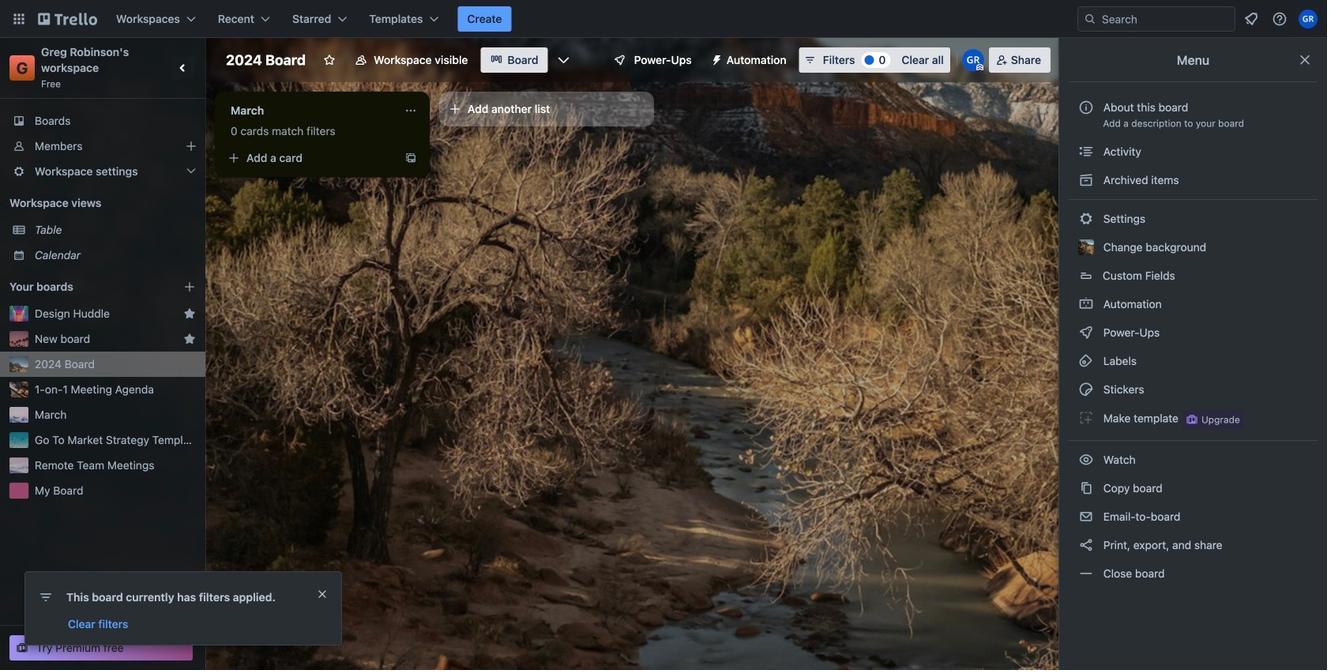 Task type: locate. For each thing, give the bounding box(es) containing it.
sm image
[[705, 47, 727, 70], [1079, 144, 1095, 160], [1079, 172, 1095, 188], [1079, 211, 1095, 227], [1079, 325, 1095, 341], [1079, 353, 1095, 369], [1079, 509, 1095, 525]]

workspace navigation collapse icon image
[[172, 57, 194, 79]]

None text field
[[221, 98, 398, 123]]

sm image
[[1079, 296, 1095, 312], [1079, 382, 1095, 398], [1079, 410, 1095, 426], [1079, 452, 1095, 468], [1079, 481, 1095, 496], [1079, 537, 1095, 553], [1079, 566, 1095, 582]]

0 vertical spatial starred icon image
[[183, 307, 196, 320]]

1 starred icon image from the top
[[183, 307, 196, 320]]

2 starred icon image from the top
[[183, 333, 196, 345]]

3 sm image from the top
[[1079, 410, 1095, 426]]

6 sm image from the top
[[1079, 537, 1095, 553]]

this member is an admin of this board. image
[[977, 64, 984, 71]]

5 sm image from the top
[[1079, 481, 1095, 496]]

star or unstar board image
[[323, 54, 336, 66]]

starred icon image
[[183, 307, 196, 320], [183, 333, 196, 345]]

alert
[[25, 572, 341, 645]]

dismiss flag image
[[316, 588, 329, 601]]

1 vertical spatial starred icon image
[[183, 333, 196, 345]]



Task type: vqa. For each thing, say whether or not it's contained in the screenshot.
This member is an admin of this board. image on the top
yes



Task type: describe. For each thing, give the bounding box(es) containing it.
Search field
[[1097, 8, 1235, 30]]

greg robinson (gregrobinson96) image
[[1299, 9, 1318, 28]]

customize views image
[[556, 52, 572, 68]]

1 sm image from the top
[[1079, 296, 1095, 312]]

4 sm image from the top
[[1079, 452, 1095, 468]]

add board image
[[183, 281, 196, 293]]

open information menu image
[[1273, 11, 1288, 27]]

greg robinson (gregrobinson96) image
[[963, 49, 985, 71]]

your boards with 8 items element
[[9, 277, 160, 296]]

Board name text field
[[218, 47, 314, 73]]

2 sm image from the top
[[1079, 382, 1095, 398]]

primary element
[[0, 0, 1328, 38]]

search image
[[1084, 13, 1097, 25]]

0 notifications image
[[1243, 9, 1262, 28]]

create from template… image
[[405, 152, 417, 164]]

back to home image
[[38, 6, 97, 32]]

7 sm image from the top
[[1079, 566, 1095, 582]]



